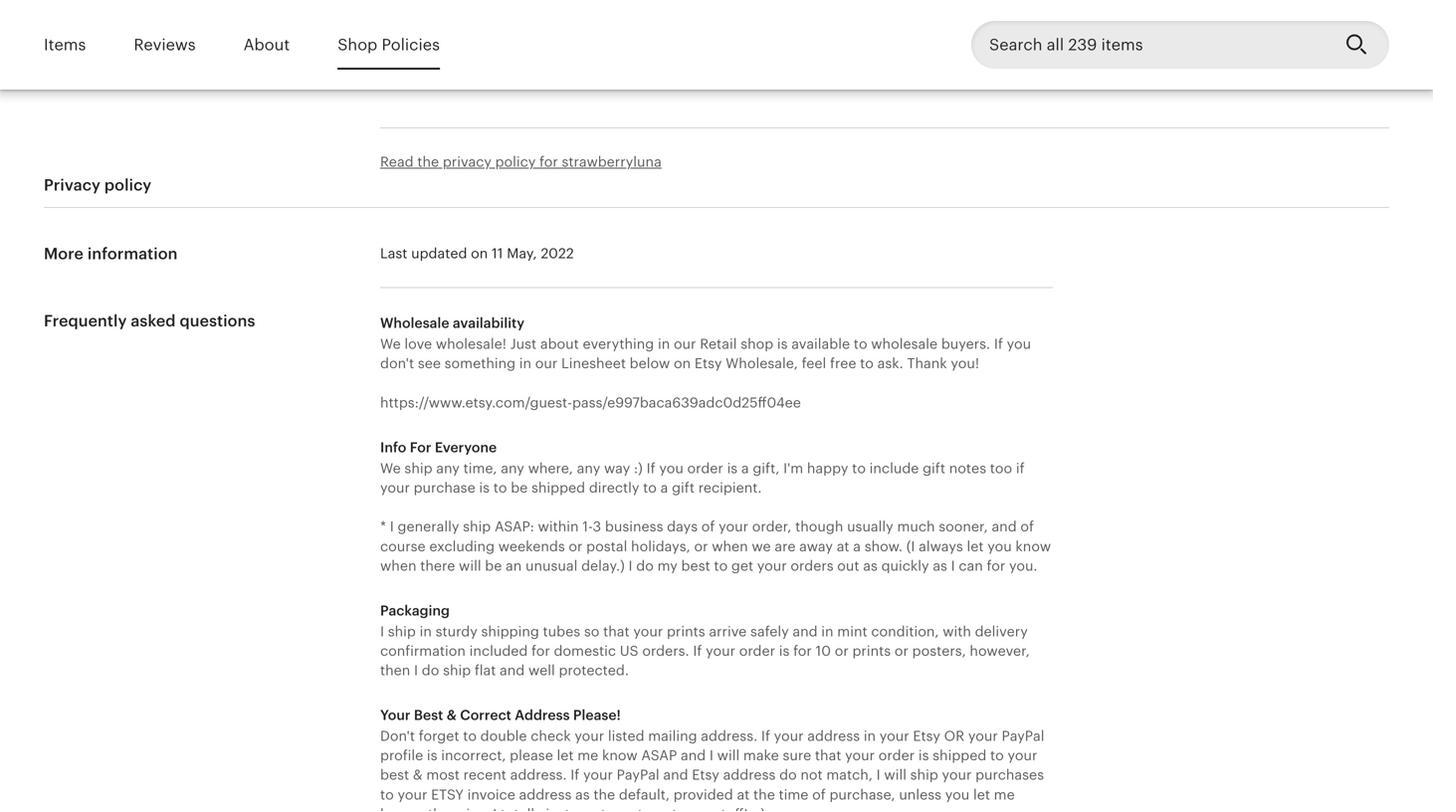 Task type: describe. For each thing, give the bounding box(es) containing it.
1 horizontal spatial paypal
[[1002, 728, 1045, 744]]

and down mailing
[[681, 748, 706, 764]]

0 horizontal spatial on
[[471, 246, 488, 262]]

we
[[752, 538, 771, 554]]

purchases
[[976, 767, 1045, 783]]

packaging
[[380, 603, 450, 619]]

0 vertical spatial when
[[712, 538, 749, 554]]

asked
[[131, 312, 176, 330]]

Search all 239 items text field
[[972, 21, 1330, 69]]

if
[[1017, 460, 1025, 476]]

something
[[445, 356, 516, 372]]

totally
[[501, 806, 542, 812]]

)
[[761, 806, 766, 812]]

i up purchase,
[[877, 767, 881, 783]]

you!
[[951, 356, 980, 372]]

1 vertical spatial policy
[[104, 176, 152, 194]]

packaging i ship in sturdy shipping tubes so that your prints arrive safely and in mint condition, with delivery confirmation included for domestic us orders. if your order is for 10 or prints or posters, however, then i do ship flat and well protected.
[[380, 603, 1031, 679]]

in inside your best & correct address please! don't forget to double check your listed mailing address. if your address in your etsy or your paypal profile is incorrect, please let me know asap and i will make sure that your order is shipped to your best & most recent address. if your paypal and etsy address do not match, i will ship your purchases to your etsy invoice address as the default, provided at the time of purchase, unless you let me know otherwise. i totally just want you to get your stuff! ;-)
[[864, 728, 876, 744]]

sooner,
[[939, 519, 989, 535]]

can
[[959, 558, 984, 574]]

domestic
[[554, 643, 616, 659]]

1 vertical spatial our
[[536, 356, 558, 372]]

for inside read the privacy policy for strawberryluna button
[[540, 154, 558, 170]]

1 horizontal spatial know
[[602, 748, 638, 764]]

is down time,
[[479, 480, 490, 496]]

read the privacy policy for strawberryluna button
[[380, 152, 662, 172]]

gift,
[[753, 460, 780, 476]]

time,
[[464, 460, 497, 476]]

ship inside your best & correct address please! don't forget to double check your listed mailing address. if your address in your etsy or your paypal profile is incorrect, please let me know asap and i will make sure that your order is shipped to your best & most recent address. if your paypal and etsy address do not match, i will ship your purchases to your etsy invoice address as the default, provided at the time of purchase, unless you let me know otherwise. i totally just want you to get your stuff! ;-)
[[911, 767, 939, 783]]

in up confirmation
[[420, 624, 432, 640]]

about
[[541, 336, 579, 352]]

recent
[[464, 767, 507, 783]]

don't
[[380, 356, 414, 372]]

shop policies link
[[338, 22, 440, 68]]

do inside packaging i ship in sturdy shipping tubes so that your prints arrive safely and in mint condition, with delivery confirmation included for domestic us orders. if your order is for 10 or prints or posters, however, then i do ship flat and well protected.
[[422, 663, 440, 679]]

2 vertical spatial etsy
[[692, 767, 720, 783]]

your left 'order,'
[[719, 519, 749, 535]]

below
[[630, 356, 670, 372]]

ask.
[[878, 356, 904, 372]]

much
[[898, 519, 936, 535]]

etsy
[[431, 787, 464, 803]]

to down time,
[[494, 480, 507, 496]]

don't
[[380, 728, 415, 744]]

shop policies
[[338, 36, 440, 54]]

updated
[[411, 246, 467, 262]]

purchase,
[[830, 787, 896, 803]]

orders
[[791, 558, 834, 574]]

as inside your best & correct address please! don't forget to double check your listed mailing address. if your address in your etsy or your paypal profile is incorrect, please let me know asap and i will make sure that your order is shipped to your best & most recent address. if your paypal and etsy address do not match, i will ship your purchases to your etsy invoice address as the default, provided at the time of purchase, unless you let me know otherwise. i totally just want you to get your stuff! ;-)
[[576, 787, 590, 803]]

you right "unless"
[[946, 787, 970, 803]]

directly
[[589, 480, 640, 496]]

happy
[[807, 460, 849, 476]]

not
[[801, 767, 823, 783]]

cancellations
[[44, 35, 149, 53]]

shipping
[[481, 624, 540, 640]]

i right * on the bottom left
[[390, 519, 394, 535]]

items link
[[44, 22, 86, 68]]

0 horizontal spatial address
[[519, 787, 572, 803]]

strawberryluna
[[562, 154, 662, 170]]

wholesale
[[380, 315, 450, 331]]

to left ask.
[[861, 356, 874, 372]]

your best & correct address please! don't forget to double check your listed mailing address. if your address in your etsy or your paypal profile is incorrect, please let me know asap and i will make sure that your order is shipped to your best & most recent address. if your paypal and etsy address do not match, i will ship your purchases to your etsy invoice address as the default, provided at the time of purchase, unless you let me know otherwise. i totally just want you to get your stuff! ;-)
[[380, 708, 1045, 812]]

unless
[[899, 787, 942, 803]]

your right or
[[969, 728, 999, 744]]

order inside packaging i ship in sturdy shipping tubes so that your prints arrive safely and in mint condition, with delivery confirmation included for domestic us orders. if your order is for 10 or prints or posters, however, then i do ship flat and well protected.
[[740, 643, 776, 659]]

privacy
[[443, 154, 492, 170]]

for
[[410, 440, 432, 456]]

you inside * i generally ship asap: within 1-3 business days of your order, though usually much sooner, and of course excluding weekends or postal holidays, or when we are away at a show. (i always let you know when there will be an unusual delay.) i do my best to get your orders out as quickly as i can for you.
[[988, 538, 1012, 554]]

0 horizontal spatial paypal
[[617, 767, 660, 783]]

0 horizontal spatial of
[[702, 519, 715, 535]]

everything
[[583, 336, 654, 352]]

if inside packaging i ship in sturdy shipping tubes so that your prints arrive safely and in mint condition, with delivery confirmation included for domestic us orders. if your order is for 10 or prints or posters, however, then i do ship flat and well protected.
[[693, 643, 702, 659]]

incorrect,
[[441, 748, 506, 764]]

1 any from the left
[[436, 460, 460, 476]]

asap:
[[495, 519, 535, 535]]

is inside packaging i ship in sturdy shipping tubes so that your prints arrive safely and in mint condition, with delivery confirmation included for domestic us orders. if your order is for 10 or prints or posters, however, then i do ship flat and well protected.
[[779, 643, 790, 659]]

frequently asked questions
[[44, 312, 255, 330]]

best inside * i generally ship asap: within 1-3 business days of your order, though usually much sooner, and of course excluding weekends or postal holidays, or when we are away at a show. (i always let you know when there will be an unusual delay.) i do my best to get your orders out as quickly as i can for you.
[[682, 558, 711, 574]]

there
[[420, 558, 455, 574]]

unusual
[[526, 558, 578, 574]]

to inside * i generally ship asap: within 1-3 business days of your order, though usually much sooner, and of course excluding weekends or postal holidays, or when we are away at a show. (i always let you know when there will be an unusual delay.) i do my best to get your orders out as quickly as i can for you.
[[714, 558, 728, 574]]

* i generally ship asap: within 1-3 business days of your order, though usually much sooner, and of course excluding weekends or postal holidays, or when we are away at a show. (i always let you know when there will be an unusual delay.) i do my best to get your orders out as quickly as i can for you.
[[380, 519, 1052, 574]]

we ship any time, any where, any way :) if you order is a gift, i'm happy to include gift notes too if your purchase is to be shipped directly to a gift recipient.
[[380, 460, 1025, 496]]

0 vertical spatial our
[[674, 336, 697, 352]]

free
[[830, 356, 857, 372]]

address
[[515, 708, 570, 724]]

want
[[574, 806, 606, 812]]

:)
[[634, 460, 643, 476]]

cancellations:
[[380, 39, 470, 54]]

ship left 'flat'
[[443, 663, 471, 679]]

make
[[744, 748, 779, 764]]

that inside packaging i ship in sturdy shipping tubes so that your prints arrive safely and in mint condition, with delivery confirmation included for domestic us orders. if your order is for 10 or prints or posters, however, then i do ship flat and well protected.
[[604, 624, 630, 640]]

information
[[88, 245, 178, 263]]

2 vertical spatial let
[[974, 787, 991, 803]]

for up well
[[532, 643, 550, 659]]

do inside your best & correct address please! don't forget to double check your listed mailing address. if your address in your etsy or your paypal profile is incorrect, please let me know asap and i will make sure that your order is shipped to your best & most recent address. if your paypal and etsy address do not match, i will ship your purchases to your etsy invoice address as the default, provided at the time of purchase, unless you let me know otherwise. i totally just want you to get your stuff! ;-)
[[780, 767, 797, 783]]

at inside * i generally ship asap: within 1-3 business days of your order, though usually much sooner, and of course excluding weekends or postal holidays, or when we are away at a show. (i always let you know when there will be an unusual delay.) i do my best to get your orders out as quickly as i can for you.
[[837, 538, 850, 554]]

within
[[538, 519, 579, 535]]

i right delay.)
[[629, 558, 633, 574]]

your down or
[[942, 767, 972, 783]]

to down the profile
[[380, 787, 394, 803]]

we for we love wholesale! just about everything in our retail shop is available to wholesale buyers. if you don't see something in our linesheet below on etsy wholesale, feel free to ask. thank you!
[[380, 336, 401, 352]]

for left 10
[[794, 643, 812, 659]]

your up want
[[584, 767, 613, 783]]

order inside your best & correct address please! don't forget to double check your listed mailing address. if your address in your etsy or your paypal profile is incorrect, please let me know asap and i will make sure that your order is shipped to your best & most recent address. if your paypal and etsy address do not match, i will ship your purchases to your etsy invoice address as the default, provided at the time of purchase, unless you let me know otherwise. i totally just want you to get your stuff! ;-)
[[879, 748, 915, 764]]

11
[[492, 246, 503, 262]]

delivery
[[975, 624, 1028, 640]]

safely
[[751, 624, 789, 640]]

to up free
[[854, 336, 868, 352]]

0 vertical spatial gift
[[923, 460, 946, 476]]

10
[[816, 643, 831, 659]]

in down just in the top of the page
[[520, 356, 532, 372]]

order,
[[753, 519, 792, 535]]

then
[[380, 663, 411, 679]]

postal
[[587, 538, 628, 554]]

or down condition,
[[895, 643, 909, 659]]

0 horizontal spatial &
[[413, 767, 423, 783]]

1 vertical spatial let
[[557, 748, 574, 764]]

ship inside we ship any time, any where, any way :) if you order is a gift, i'm happy to include gift notes too if your purchase is to be shipped directly to a gift recipient.
[[405, 460, 433, 476]]

thank
[[908, 356, 948, 372]]

posters,
[[913, 643, 967, 659]]

let inside * i generally ship asap: within 1-3 business days of your order, though usually much sooner, and of course excluding weekends or postal holidays, or when we are away at a show. (i always let you know when there will be an unusual delay.) i do my best to get your orders out as quickly as i can for you.
[[967, 538, 984, 554]]

and up 10
[[793, 624, 818, 640]]

invoice
[[468, 787, 516, 803]]

be inside * i generally ship asap: within 1-3 business days of your order, though usually much sooner, and of course excluding weekends or postal holidays, or when we are away at a show. (i always let you know when there will be an unusual delay.) i do my best to get your orders out as quickly as i can for you.
[[485, 558, 502, 574]]

1 vertical spatial will
[[718, 748, 740, 764]]

your down provided at the bottom
[[681, 806, 711, 812]]

your up 'orders.'
[[634, 624, 663, 640]]

if inside we ship any time, any where, any way :) if you order is a gift, i'm happy to include gift notes too if your purchase is to be shipped directly to a gift recipient.
[[647, 460, 656, 476]]

2 horizontal spatial of
[[1021, 519, 1035, 535]]

just
[[510, 336, 537, 352]]

generally
[[398, 519, 459, 535]]

your down we
[[758, 558, 787, 574]]

last updated on 11 may, 2022
[[380, 246, 574, 262]]

and down "included"
[[500, 663, 525, 679]]

condition,
[[872, 624, 940, 640]]

you down default,
[[610, 806, 634, 812]]

check
[[531, 728, 571, 744]]

i down invoice
[[493, 806, 497, 812]]

your up sure
[[774, 728, 804, 744]]

on inside we love wholesale! just about everything in our retail shop is available to wholesale buyers. if you don't see something in our linesheet below on etsy wholesale, feel free to ask. thank you!
[[674, 356, 691, 372]]

more information
[[44, 245, 178, 263]]

and down 'asap'
[[664, 767, 689, 783]]

ship inside * i generally ship asap: within 1-3 business days of your order, though usually much sooner, and of course excluding weekends or postal holidays, or when we are away at a show. (i always let you know when there will be an unusual delay.) i do my best to get your orders out as quickly as i can for you.
[[463, 519, 491, 535]]

reviews link
[[134, 22, 196, 68]]

wholesale,
[[726, 356, 799, 372]]

(i
[[907, 538, 916, 554]]

your down please!
[[575, 728, 605, 744]]

an
[[506, 558, 522, 574]]

to right directly
[[643, 480, 657, 496]]

0 horizontal spatial when
[[380, 558, 417, 574]]

your up purchases
[[1008, 748, 1038, 764]]

1 vertical spatial gift
[[672, 480, 695, 496]]

that inside your best & correct address please! don't forget to double check your listed mailing address. if your address in your etsy or your paypal profile is incorrect, please let me know asap and i will make sure that your order is shipped to your best & most recent address. if your paypal and etsy address do not match, i will ship your purchases to your etsy invoice address as the default, provided at the time of purchase, unless you let me know otherwise. i totally just want you to get your stuff! ;-)
[[815, 748, 842, 764]]



Task type: locate. For each thing, give the bounding box(es) containing it.
1 vertical spatial on
[[674, 356, 691, 372]]

0 horizontal spatial as
[[576, 787, 590, 803]]

may,
[[507, 246, 537, 262]]

0 vertical spatial at
[[837, 538, 850, 554]]

in up 10
[[822, 624, 834, 640]]

know inside * i generally ship asap: within 1-3 business days of your order, though usually much sooner, and of course excluding weekends or postal holidays, or when we are away at a show. (i always let you know when there will be an unusual delay.) i do my best to get your orders out as quickly as i can for you.
[[1016, 538, 1052, 554]]

1 we from the top
[[380, 336, 401, 352]]

to right my
[[714, 558, 728, 574]]

2 vertical spatial know
[[380, 806, 416, 812]]

we up don't
[[380, 336, 401, 352]]

1 vertical spatial be
[[485, 558, 502, 574]]

0 vertical spatial address.
[[701, 728, 758, 744]]

your down info
[[380, 480, 410, 496]]

to down default,
[[638, 806, 652, 812]]

3 any from the left
[[577, 460, 601, 476]]

i up provided at the bottom
[[710, 748, 714, 764]]

privacy
[[44, 176, 101, 194]]

0 vertical spatial let
[[967, 538, 984, 554]]

just
[[546, 806, 570, 812]]

flat
[[475, 663, 496, 679]]

0 horizontal spatial at
[[737, 787, 750, 803]]

as right out
[[864, 558, 878, 574]]

to right 'happy'
[[853, 460, 866, 476]]

get down default,
[[655, 806, 678, 812]]

do up time
[[780, 767, 797, 783]]

that up us
[[604, 624, 630, 640]]

will left make
[[718, 748, 740, 764]]

1 horizontal spatial me
[[994, 787, 1015, 803]]

correct
[[460, 708, 512, 724]]

a for your
[[854, 538, 861, 554]]

1 horizontal spatial at
[[837, 538, 850, 554]]

to up incorrect,
[[463, 728, 477, 744]]

orders.
[[643, 643, 690, 659]]

shop
[[338, 36, 378, 54]]

love
[[405, 336, 432, 352]]

1 horizontal spatial will
[[718, 748, 740, 764]]

as down always
[[933, 558, 948, 574]]

excluding
[[430, 538, 495, 554]]

do inside * i generally ship asap: within 1-3 business days of your order, though usually much sooner, and of course excluding weekends or postal holidays, or when we are away at a show. (i always let you know when there will be an unusual delay.) i do my best to get your orders out as quickly as i can for you.
[[637, 558, 654, 574]]

will down excluding
[[459, 558, 482, 574]]

too
[[991, 460, 1013, 476]]

the inside read the privacy policy for strawberryluna button
[[418, 154, 439, 170]]

wholesale
[[872, 336, 938, 352]]

if right :)
[[647, 460, 656, 476]]

time
[[779, 787, 809, 803]]

as
[[864, 558, 878, 574], [933, 558, 948, 574], [576, 787, 590, 803]]

gift
[[923, 460, 946, 476], [672, 480, 695, 496]]

policy
[[496, 154, 536, 170], [104, 176, 152, 194]]

2 horizontal spatial know
[[1016, 538, 1052, 554]]

though
[[796, 519, 844, 535]]

be inside we ship any time, any where, any way :) if you order is a gift, i'm happy to include gift notes too if your purchase is to be shipped directly to a gift recipient.
[[511, 480, 528, 496]]

i left can
[[952, 558, 956, 574]]

1 horizontal spatial a
[[742, 460, 749, 476]]

1 vertical spatial address.
[[510, 767, 567, 783]]

2 horizontal spatial do
[[780, 767, 797, 783]]

most
[[427, 767, 460, 783]]

notes
[[950, 460, 987, 476]]

paypal up default,
[[617, 767, 660, 783]]

2 horizontal spatial a
[[854, 538, 861, 554]]

1 vertical spatial do
[[422, 663, 440, 679]]

is up recipient.
[[727, 460, 738, 476]]

your inside we ship any time, any where, any way :) if you order is a gift, i'm happy to include gift notes too if your purchase is to be shipped directly to a gift recipient.
[[380, 480, 410, 496]]

if inside we love wholesale! just about everything in our retail shop is available to wholesale buyers. if you don't see something in our linesheet below on etsy wholesale, feel free to ask. thank you!
[[995, 336, 1004, 352]]

best right my
[[682, 558, 711, 574]]

for right can
[[987, 558, 1006, 574]]

reviews
[[134, 36, 196, 54]]

you
[[1007, 336, 1032, 352], [660, 460, 684, 476], [988, 538, 1012, 554], [946, 787, 970, 803], [610, 806, 634, 812]]

&
[[447, 708, 457, 724], [413, 767, 423, 783]]

0 horizontal spatial that
[[604, 624, 630, 640]]

at up out
[[837, 538, 850, 554]]

0 vertical spatial policy
[[496, 154, 536, 170]]

a
[[742, 460, 749, 476], [661, 480, 669, 496], [854, 538, 861, 554]]

paypal up purchases
[[1002, 728, 1045, 744]]

if right 'orders.'
[[693, 643, 702, 659]]

items
[[44, 36, 86, 54]]

let down check at the bottom left of page
[[557, 748, 574, 764]]

1 vertical spatial we
[[380, 460, 401, 476]]

0 vertical spatial paypal
[[1002, 728, 1045, 744]]

will inside * i generally ship asap: within 1-3 business days of your order, though usually much sooner, and of course excluding weekends or postal holidays, or when we are away at a show. (i always let you know when there will be an unusual delay.) i do my best to get your orders out as quickly as i can for you.
[[459, 558, 482, 574]]

that up 'not'
[[815, 748, 842, 764]]

shop
[[741, 336, 774, 352]]

0 horizontal spatial policy
[[104, 176, 152, 194]]

2 vertical spatial do
[[780, 767, 797, 783]]

get
[[732, 558, 754, 574], [655, 806, 678, 812]]

order up "unless"
[[879, 748, 915, 764]]

ship up "unless"
[[911, 767, 939, 783]]

*
[[380, 519, 386, 535]]

1 vertical spatial get
[[655, 806, 678, 812]]

otherwise.
[[420, 806, 489, 812]]

etsy inside we love wholesale! just about everything in our retail shop is available to wholesale buyers. if you don't see something in our linesheet below on etsy wholesale, feel free to ask. thank you!
[[695, 356, 722, 372]]

mailing
[[648, 728, 698, 744]]

we inside we ship any time, any where, any way :) if you order is a gift, i'm happy to include gift notes too if your purchase is to be shipped directly to a gift recipient.
[[380, 460, 401, 476]]

if up want
[[571, 767, 580, 783]]

confirmation
[[380, 643, 466, 659]]

0 vertical spatial &
[[447, 708, 457, 724]]

0 horizontal spatial know
[[380, 806, 416, 812]]

in up match,
[[864, 728, 876, 744]]

0 horizontal spatial get
[[655, 806, 678, 812]]

order inside we ship any time, any where, any way :) if you order is a gift, i'm happy to include gift notes too if your purchase is to be shipped directly to a gift recipient.
[[688, 460, 724, 476]]

see
[[418, 356, 441, 372]]

best down the profile
[[380, 767, 409, 783]]

address up just
[[519, 787, 572, 803]]

ship up excluding
[[463, 519, 491, 535]]

address.
[[701, 728, 758, 744], [510, 767, 567, 783]]

get inside your best & correct address please! don't forget to double check your listed mailing address. if your address in your etsy or your paypal profile is incorrect, please let me know asap and i will make sure that your order is shipped to your best & most recent address. if your paypal and etsy address do not match, i will ship your purchases to your etsy invoice address as the default, provided at the time of purchase, unless you let me know otherwise. i totally just want you to get your stuff! ;-)
[[655, 806, 678, 812]]

you inside we ship any time, any where, any way :) if you order is a gift, i'm happy to include gift notes too if your purchase is to be shipped directly to a gift recipient.
[[660, 460, 684, 476]]

of up the you.
[[1021, 519, 1035, 535]]

0 vertical spatial order
[[688, 460, 724, 476]]

prints down mint
[[853, 643, 891, 659]]

we inside we love wholesale! just about everything in our retail shop is available to wholesale buyers. if you don't see something in our linesheet below on etsy wholesale, feel free to ask. thank you!
[[380, 336, 401, 352]]

1 horizontal spatial when
[[712, 538, 749, 554]]

let
[[967, 538, 984, 554], [557, 748, 574, 764], [974, 787, 991, 803]]

are
[[775, 538, 796, 554]]

2 horizontal spatial any
[[577, 460, 601, 476]]

our down about
[[536, 356, 558, 372]]

a up out
[[854, 538, 861, 554]]

more
[[44, 245, 84, 263]]

2 horizontal spatial the
[[754, 787, 776, 803]]

1 vertical spatial prints
[[853, 643, 891, 659]]

we for we ship any time, any where, any way :) if you order is a gift, i'm happy to include gift notes too if your purchase is to be shipped directly to a gift recipient.
[[380, 460, 401, 476]]

1 horizontal spatial &
[[447, 708, 457, 724]]

1 vertical spatial address
[[723, 767, 776, 783]]

2 horizontal spatial address
[[808, 728, 860, 744]]

protected.
[[559, 663, 629, 679]]

shipped
[[532, 480, 586, 496], [933, 748, 987, 764]]

holidays,
[[631, 538, 691, 554]]

1 horizontal spatial order
[[740, 643, 776, 659]]

any
[[436, 460, 460, 476], [501, 460, 525, 476], [577, 460, 601, 476]]

best inside your best & correct address please! don't forget to double check your listed mailing address. if your address in your etsy or your paypal profile is incorrect, please let me know asap and i will make sure that your order is shipped to your best & most recent address. if your paypal and etsy address do not match, i will ship your purchases to your etsy invoice address as the default, provided at the time of purchase, unless you let me know otherwise. i totally just want you to get your stuff! ;-)
[[380, 767, 409, 783]]

0 vertical spatial that
[[604, 624, 630, 640]]

or down "1-"
[[569, 538, 583, 554]]

0 horizontal spatial the
[[418, 154, 439, 170]]

1 horizontal spatial do
[[637, 558, 654, 574]]

0 horizontal spatial best
[[380, 767, 409, 783]]

address down make
[[723, 767, 776, 783]]

0 horizontal spatial will
[[459, 558, 482, 574]]

1 horizontal spatial get
[[732, 558, 754, 574]]

when
[[712, 538, 749, 554], [380, 558, 417, 574]]

0 horizontal spatial prints
[[667, 624, 706, 640]]

1 vertical spatial me
[[994, 787, 1015, 803]]

match,
[[827, 767, 873, 783]]

of down 'not'
[[813, 787, 826, 803]]

0 vertical spatial a
[[742, 460, 749, 476]]

know up the you.
[[1016, 538, 1052, 554]]

policy right privacy on the left top of the page
[[496, 154, 536, 170]]

in
[[658, 336, 670, 352], [520, 356, 532, 372], [420, 624, 432, 640], [822, 624, 834, 640], [864, 728, 876, 744]]

0 vertical spatial address
[[808, 728, 860, 744]]

as up want
[[576, 787, 590, 803]]

at inside your best & correct address please! don't forget to double check your listed mailing address. if your address in your etsy or your paypal profile is incorrect, please let me know asap and i will make sure that your order is shipped to your best & most recent address. if your paypal and etsy address do not match, i will ship your purchases to your etsy invoice address as the default, provided at the time of purchase, unless you let me know otherwise. i totally just want you to get your stuff! ;-)
[[737, 787, 750, 803]]

0 vertical spatial etsy
[[695, 356, 722, 372]]

or
[[569, 538, 583, 554], [695, 538, 709, 554], [835, 643, 849, 659], [895, 643, 909, 659]]

0 horizontal spatial our
[[536, 356, 558, 372]]

https://www.etsy.com/guest-pass/e997baca639adc0d25ff04ee
[[380, 395, 802, 411]]

i'm
[[784, 460, 804, 476]]

availability
[[453, 315, 525, 331]]

delay.)
[[582, 558, 625, 574]]

1 vertical spatial shipped
[[933, 748, 987, 764]]

tubes
[[543, 624, 581, 640]]

you.
[[1010, 558, 1038, 574]]

1 horizontal spatial be
[[511, 480, 528, 496]]

let up can
[[967, 538, 984, 554]]

so
[[584, 624, 600, 640]]

you inside we love wholesale! just about everything in our retail shop is available to wholesale buyers. if you don't see something in our linesheet below on etsy wholesale, feel free to ask. thank you!
[[1007, 336, 1032, 352]]

1 horizontal spatial that
[[815, 748, 842, 764]]

i down packaging
[[380, 624, 384, 640]]

on
[[471, 246, 488, 262], [674, 356, 691, 372]]

1 horizontal spatial our
[[674, 336, 697, 352]]

0 vertical spatial prints
[[667, 624, 706, 640]]

will up "unless"
[[885, 767, 907, 783]]

a inside * i generally ship asap: within 1-3 business days of your order, though usually much sooner, and of course excluding weekends or postal holidays, or when we are away at a show. (i always let you know when there will be an unusual delay.) i do my best to get your orders out as quickly as i can for you.
[[854, 538, 861, 554]]

for inside * i generally ship asap: within 1-3 business days of your order, though usually much sooner, and of course excluding weekends or postal holidays, or when we are away at a show. (i always let you know when there will be an unusual delay.) i do my best to get your orders out as quickly as i can for you.
[[987, 558, 1006, 574]]

know down listed
[[602, 748, 638, 764]]

address. up make
[[701, 728, 758, 744]]

be up asap:
[[511, 480, 528, 496]]

https://www.etsy.com/guest-
[[380, 395, 573, 411]]

do left my
[[637, 558, 654, 574]]

is down forget
[[427, 748, 438, 764]]

0 horizontal spatial me
[[578, 748, 599, 764]]

a left gift,
[[742, 460, 749, 476]]

default,
[[619, 787, 670, 803]]

etsy down retail
[[695, 356, 722, 372]]

be
[[511, 480, 528, 496], [485, 558, 502, 574]]

your up match,
[[846, 748, 875, 764]]

2 horizontal spatial order
[[879, 748, 915, 764]]

and right the sooner,
[[992, 519, 1017, 535]]

shipped inside we ship any time, any where, any way :) if you order is a gift, i'm happy to include gift notes too if your purchase is to be shipped directly to a gift recipient.
[[532, 480, 586, 496]]

0 vertical spatial will
[[459, 558, 482, 574]]

or right 10
[[835, 643, 849, 659]]

for left strawberryluna
[[540, 154, 558, 170]]

me down please!
[[578, 748, 599, 764]]

1 horizontal spatial the
[[594, 787, 616, 803]]

best
[[414, 708, 444, 724]]

0 horizontal spatial gift
[[672, 480, 695, 496]]

& left most
[[413, 767, 423, 783]]

& right best
[[447, 708, 457, 724]]

1 vertical spatial &
[[413, 767, 423, 783]]

1 vertical spatial a
[[661, 480, 669, 496]]

1 horizontal spatial address
[[723, 767, 776, 783]]

2 horizontal spatial as
[[933, 558, 948, 574]]

0 vertical spatial be
[[511, 480, 528, 496]]

0 horizontal spatial order
[[688, 460, 724, 476]]

your down arrive
[[706, 643, 736, 659]]

0 horizontal spatial be
[[485, 558, 502, 574]]

2 vertical spatial order
[[879, 748, 915, 764]]

to up purchases
[[991, 748, 1005, 764]]

well
[[529, 663, 555, 679]]

0 vertical spatial best
[[682, 558, 711, 574]]

2 any from the left
[[501, 460, 525, 476]]

on right below
[[674, 356, 691, 372]]

your left or
[[880, 728, 910, 744]]

of right the days
[[702, 519, 715, 535]]

include
[[870, 460, 919, 476]]

be left an
[[485, 558, 502, 574]]

1 vertical spatial etsy
[[914, 728, 941, 744]]

prints
[[667, 624, 706, 640], [853, 643, 891, 659]]

2 vertical spatial will
[[885, 767, 907, 783]]

policy inside button
[[496, 154, 536, 170]]

your left 'etsy'
[[398, 787, 428, 803]]

buyers.
[[942, 336, 991, 352]]

1 vertical spatial order
[[740, 643, 776, 659]]

1 vertical spatial that
[[815, 748, 842, 764]]

your
[[380, 708, 411, 724]]

1 horizontal spatial of
[[813, 787, 826, 803]]

a for order
[[661, 480, 669, 496]]

our
[[674, 336, 697, 352], [536, 356, 558, 372]]

usually
[[847, 519, 894, 535]]

for
[[540, 154, 558, 170], [987, 558, 1006, 574], [532, 643, 550, 659], [794, 643, 812, 659]]

1 horizontal spatial prints
[[853, 643, 891, 659]]

2 vertical spatial a
[[854, 538, 861, 554]]

i down confirmation
[[414, 663, 418, 679]]

or down the days
[[695, 538, 709, 554]]

that
[[604, 624, 630, 640], [815, 748, 842, 764]]

shipped inside your best & correct address please! don't forget to double check your listed mailing address. if your address in your etsy or your paypal profile is incorrect, please let me know asap and i will make sure that your order is shipped to your best & most recent address. if your paypal and etsy address do not match, i will ship your purchases to your etsy invoice address as the default, provided at the time of purchase, unless you let me know otherwise. i totally just want you to get your stuff! ;-)
[[933, 748, 987, 764]]

1 horizontal spatial policy
[[496, 154, 536, 170]]

purchase
[[414, 480, 476, 496]]

and inside * i generally ship asap: within 1-3 business days of your order, though usually much sooner, and of course excluding weekends or postal holidays, or when we are away at a show. (i always let you know when there will be an unusual delay.) i do my best to get your orders out as quickly as i can for you.
[[992, 519, 1017, 535]]

of inside your best & correct address please! don't forget to double check your listed mailing address. if your address in your etsy or your paypal profile is incorrect, please let me know asap and i will make sure that your order is shipped to your best & most recent address. if your paypal and etsy address do not match, i will ship your purchases to your etsy invoice address as the default, provided at the time of purchase, unless you let me know otherwise. i totally just want you to get your stuff! ;-)
[[813, 787, 826, 803]]

1 horizontal spatial as
[[864, 558, 878, 574]]

etsy left or
[[914, 728, 941, 744]]

the right read
[[418, 154, 439, 170]]

shipped down where,
[[532, 480, 586, 496]]

where,
[[528, 460, 573, 476]]

out
[[838, 558, 860, 574]]

2 horizontal spatial will
[[885, 767, 907, 783]]

1 vertical spatial when
[[380, 558, 417, 574]]

about
[[244, 36, 290, 54]]

a up the days
[[661, 480, 669, 496]]

is inside we love wholesale! just about everything in our retail shop is available to wholesale buyers. if you don't see something in our linesheet below on etsy wholesale, feel free to ask. thank you!
[[778, 336, 788, 352]]

1 vertical spatial at
[[737, 787, 750, 803]]

prints up 'orders.'
[[667, 624, 706, 640]]

privacy policy
[[44, 176, 152, 194]]

get inside * i generally ship asap: within 1-3 business days of your order, though usually much sooner, and of course excluding weekends or postal holidays, or when we are away at a show. (i always let you know when there will be an unusual delay.) i do my best to get your orders out as quickly as i can for you.
[[732, 558, 754, 574]]

1 horizontal spatial on
[[674, 356, 691, 372]]

in up below
[[658, 336, 670, 352]]

ship down for
[[405, 460, 433, 476]]

ship down packaging
[[388, 624, 416, 640]]

is up "unless"
[[919, 748, 930, 764]]

we
[[380, 336, 401, 352], [380, 460, 401, 476]]

listed
[[608, 728, 645, 744]]

1 vertical spatial paypal
[[617, 767, 660, 783]]

2 we from the top
[[380, 460, 401, 476]]

0 horizontal spatial a
[[661, 480, 669, 496]]

pass/e997baca639adc0d25ff04ee
[[573, 395, 802, 411]]

with
[[943, 624, 972, 640]]

info
[[380, 440, 407, 456]]

read
[[380, 154, 414, 170]]

my
[[658, 558, 678, 574]]

get down we
[[732, 558, 754, 574]]

included
[[470, 643, 528, 659]]

everyone
[[435, 440, 497, 456]]

0 vertical spatial know
[[1016, 538, 1052, 554]]

wholesale!
[[436, 336, 507, 352]]

when down course at the left bottom
[[380, 558, 417, 574]]

if up make
[[762, 728, 771, 744]]

address up sure
[[808, 728, 860, 744]]

any left way
[[577, 460, 601, 476]]

0 horizontal spatial do
[[422, 663, 440, 679]]

policy right 'privacy'
[[104, 176, 152, 194]]

1 horizontal spatial address.
[[701, 728, 758, 744]]

0 horizontal spatial any
[[436, 460, 460, 476]]

ship
[[405, 460, 433, 476], [463, 519, 491, 535], [388, 624, 416, 640], [443, 663, 471, 679], [911, 767, 939, 783]]

last
[[380, 246, 408, 262]]

weekends
[[499, 538, 565, 554]]

however,
[[970, 643, 1031, 659]]



Task type: vqa. For each thing, say whether or not it's contained in the screenshot.
the middle Custom
no



